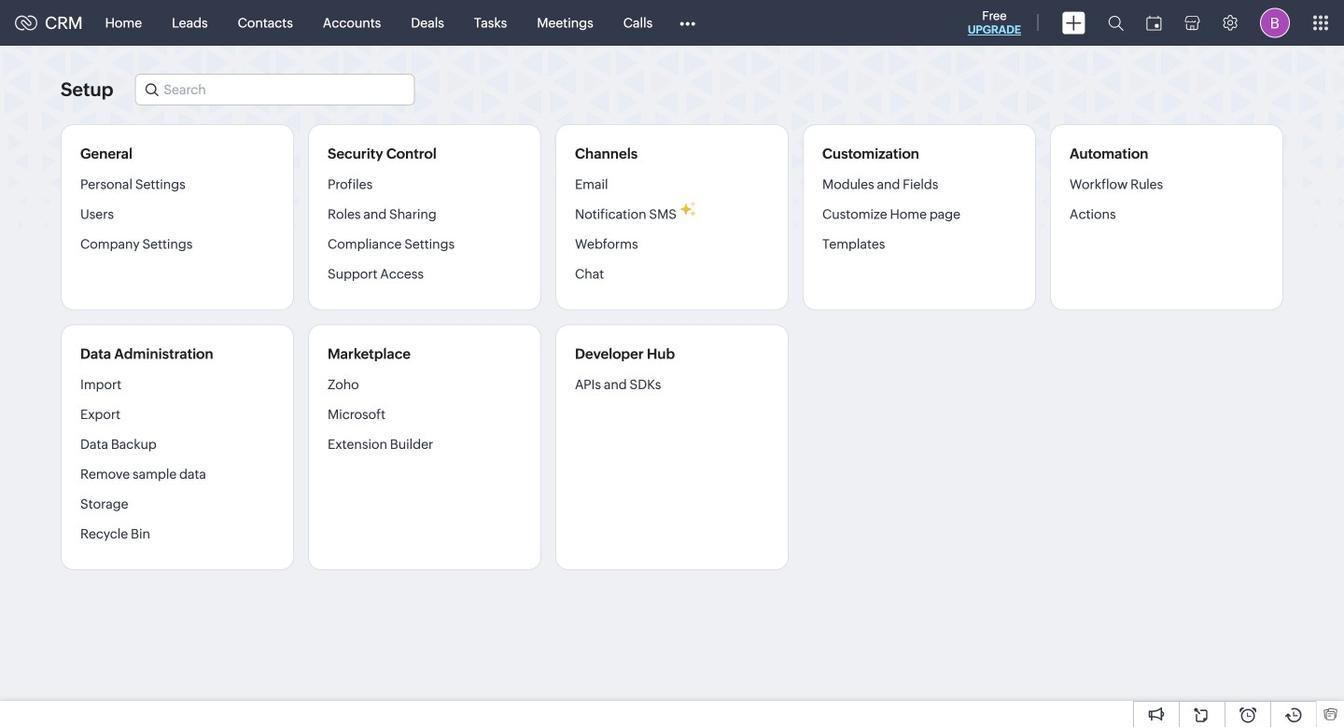 Task type: describe. For each thing, give the bounding box(es) containing it.
create menu image
[[1062, 12, 1086, 34]]

logo image
[[15, 15, 37, 30]]

search image
[[1108, 15, 1124, 31]]

Other Modules field
[[668, 8, 708, 38]]

create menu element
[[1051, 0, 1097, 45]]

calendar image
[[1146, 15, 1162, 30]]



Task type: vqa. For each thing, say whether or not it's contained in the screenshot.
Search text box
yes



Task type: locate. For each thing, give the bounding box(es) containing it.
profile image
[[1260, 8, 1290, 38]]

search element
[[1097, 0, 1135, 46]]

None field
[[135, 74, 415, 105]]

Search text field
[[136, 75, 414, 105]]

profile element
[[1249, 0, 1301, 45]]



